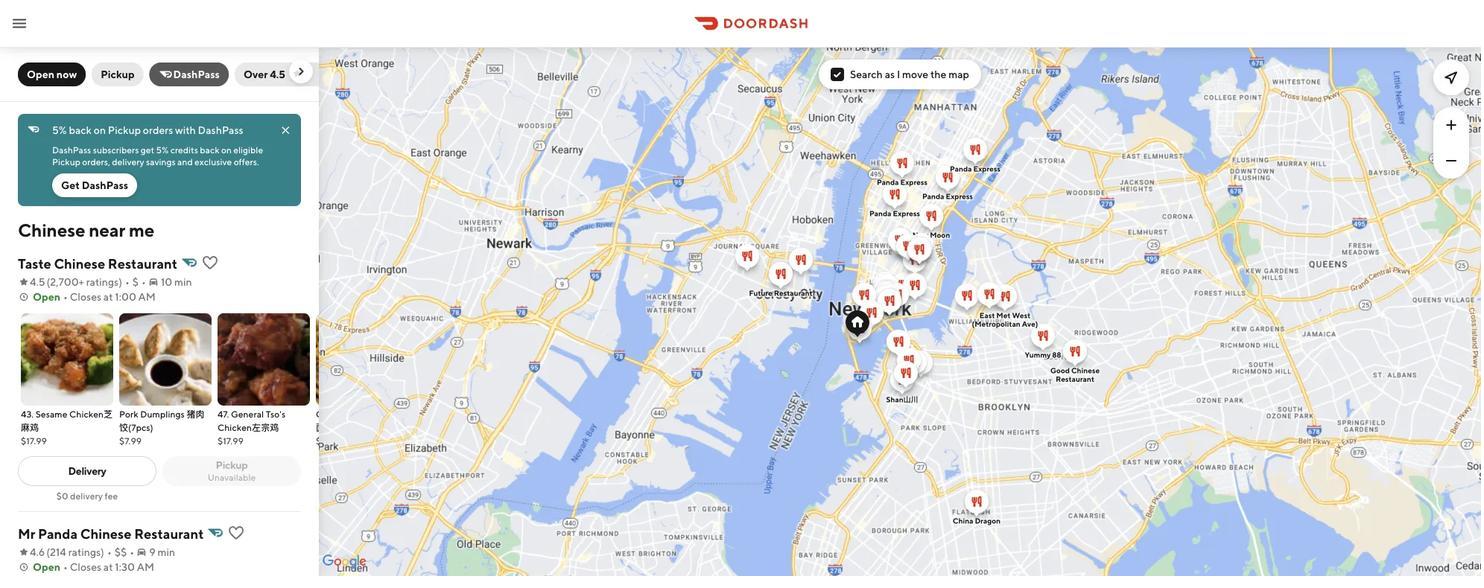 Task type: vqa. For each thing, say whether or not it's contained in the screenshot.
'(1,100+)' to the right
no



Task type: describe. For each thing, give the bounding box(es) containing it.
unavailable
[[208, 472, 256, 483]]

click to add this store to your saved list image for mr panda chinese restaurant
[[227, 524, 245, 542]]

click to add this store to your saved list image for taste chinese restaurant
[[201, 254, 219, 272]]

delivery link
[[18, 457, 156, 486]]

average rating of 4.6 out of 5 element
[[18, 545, 45, 560]]

delivery inside dashpass subscribers get 5% credits back on eligible pickup orders, delivery savings and exclusive offers.
[[112, 156, 144, 167]]

pickup unavailable
[[208, 459, 256, 483]]

dashpass inside dashpass subscribers get 5% credits back on eligible pickup orders, delivery savings and exclusive offers.
[[52, 145, 91, 155]]

search
[[850, 68, 883, 80]]

• $
[[125, 276, 139, 288]]

pickup button
[[92, 63, 143, 86]]

mr panda chinese restaurant
[[18, 526, 204, 542]]

pickup inside pickup button
[[101, 68, 135, 80]]

5% inside dashpass subscribers get 5% credits back on eligible pickup orders, delivery savings and exclusive offers.
[[156, 145, 169, 155]]

get dashpass button
[[52, 174, 137, 197]]

zoom out image
[[1442, 152, 1460, 170]]

dashpass inside button
[[173, 68, 220, 80]]

closes for chinese
[[70, 291, 101, 303]]

pickup up subscribers
[[108, 124, 141, 136]]

get dashpass
[[61, 179, 128, 191]]

9
[[149, 546, 155, 559]]

dashpass inside button
[[82, 179, 128, 191]]

$17.99 for 麻鸡
[[21, 436, 47, 446]]

214
[[50, 546, 66, 559]]

10
[[161, 276, 172, 288]]

$17.99 for chicken左宗鸡
[[218, 436, 244, 446]]

chicken芝
[[69, 409, 113, 419]]

closes for panda
[[70, 561, 101, 574]]

open for mr
[[33, 561, 60, 574]]

$
[[132, 276, 139, 288]]

delivery
[[68, 465, 106, 478]]

pork dumplings 猪肉 饺(7pcs) $7.99
[[119, 409, 205, 446]]

饺(7pcs)
[[119, 422, 153, 433]]

open • closes at 1:30 am
[[33, 561, 154, 574]]

猪肉
[[187, 409, 205, 419]]

credits
[[170, 145, 198, 155]]

47. general tso's chicken左宗鸡 $17.99
[[218, 409, 285, 446]]

pork
[[119, 409, 138, 419]]

next image
[[295, 66, 307, 77]]

pickup inside pickup unavailable
[[216, 459, 248, 472]]

orders
[[143, 124, 173, 136]]

• left $
[[125, 276, 129, 288]]

面
[[316, 422, 325, 433]]

tso's
[[266, 409, 285, 419]]

savings
[[146, 156, 176, 167]]

fee
[[105, 491, 118, 501]]

9 min
[[149, 546, 175, 559]]

zoom in image
[[1442, 116, 1460, 134]]

am for restaurant
[[138, 291, 156, 303]]

麻鸡
[[21, 422, 39, 433]]

1:30
[[115, 561, 135, 574]]

me
[[129, 219, 154, 241]]

powered by google image
[[323, 555, 367, 570]]

at for chinese
[[103, 561, 113, 574]]

min for restaurant
[[174, 276, 192, 288]]

on inside dashpass subscribers get 5% credits back on eligible pickup orders, delivery savings and exclusive offers.
[[221, 145, 232, 155]]

lo
[[352, 409, 363, 419]]

with
[[175, 124, 196, 136]]

subscribers
[[93, 145, 139, 155]]

ratings for chinese
[[68, 546, 101, 559]]

dashpass button
[[149, 63, 229, 86]]

at for restaurant
[[103, 291, 113, 303]]

47.
[[218, 409, 229, 419]]

and
[[177, 156, 193, 167]]

$12.99
[[316, 436, 343, 446]]

open for taste
[[33, 291, 60, 303]]

offers.
[[234, 156, 259, 167]]

now
[[56, 68, 77, 80]]

get
[[61, 179, 80, 191]]

• right $$
[[130, 546, 134, 559]]

ratings for restaurant
[[86, 276, 119, 288]]

chinese near me
[[18, 219, 154, 241]]

over 4.5
[[244, 68, 285, 80]]

near
[[89, 219, 125, 241]]

• $$
[[107, 546, 127, 559]]

i
[[897, 68, 900, 80]]

43. sesame chicken芝 麻鸡 $17.99
[[21, 409, 113, 446]]

move
[[902, 68, 928, 80]]

( 2,700+ ratings )
[[47, 276, 122, 288]]

orders,
[[82, 156, 110, 167]]

dashpass subscribers get 5% credits back on eligible pickup orders, delivery savings and exclusive offers.
[[52, 145, 265, 167]]

exclusive
[[195, 156, 232, 167]]

open • closes at 1:00 am
[[33, 291, 156, 303]]

pickup inside dashpass subscribers get 5% credits back on eligible pickup orders, delivery savings and exclusive offers.
[[52, 156, 80, 167]]



Task type: locate. For each thing, give the bounding box(es) containing it.
on
[[94, 124, 106, 136], [221, 145, 232, 155]]

2 at from the top
[[103, 561, 113, 574]]

over 4.5 button
[[235, 63, 334, 86]]

taste
[[18, 256, 51, 272]]

0 vertical spatial open
[[27, 68, 54, 80]]

1 horizontal spatial 4.5
[[270, 68, 285, 80]]

$7.99
[[119, 436, 142, 446]]

am for chinese
[[137, 561, 154, 574]]

( for chinese
[[47, 276, 50, 288]]

east met west (metropolitan ave)
[[972, 311, 1038, 329], [972, 311, 1038, 329]]

$0 delivery fee
[[56, 491, 118, 501]]

43. sesame chicken芝麻鸡 image
[[21, 314, 113, 406]]

43.
[[21, 409, 34, 419]]

1 vertical spatial 4.5
[[30, 276, 45, 288]]

2,700+
[[50, 276, 84, 288]]

back up "exclusive"
[[200, 145, 219, 155]]

) left • $
[[119, 276, 122, 288]]

4.5 right over
[[270, 68, 285, 80]]

open menu image
[[10, 15, 28, 32]]

2 vertical spatial open
[[33, 561, 60, 574]]

ave)
[[1022, 320, 1038, 329], [1022, 320, 1038, 329]]

2 ( from the top
[[46, 546, 50, 559]]

0 horizontal spatial $17.99
[[21, 436, 47, 446]]

am down $
[[138, 291, 156, 303]]

panda express
[[950, 165, 1001, 173], [950, 165, 1001, 173], [877, 178, 928, 187], [877, 178, 928, 187], [922, 192, 973, 201], [922, 192, 973, 201], [869, 209, 920, 218], [869, 209, 920, 218]]

$17.99 down chicken左宗鸡
[[218, 436, 244, 446]]

$0
[[56, 491, 68, 501]]

ratings up open • closes at 1:30 am
[[68, 546, 101, 559]]

5% back on pickup orders with dashpass
[[52, 124, 243, 136]]

dashpass up with
[[173, 68, 220, 80]]

click to add this store to your saved list image
[[201, 254, 219, 272], [227, 524, 245, 542]]

back inside dashpass subscribers get 5% credits back on eligible pickup orders, delivery savings and exclusive offers.
[[200, 145, 219, 155]]

0 horizontal spatial 4.5
[[30, 276, 45, 288]]

1 closes from the top
[[70, 291, 101, 303]]

0 horizontal spatial back
[[69, 124, 92, 136]]

the
[[931, 68, 946, 80]]

1 horizontal spatial 5%
[[156, 145, 169, 155]]

closes down ( 2,700+ ratings )
[[70, 291, 101, 303]]

chinese
[[18, 219, 85, 241], [54, 256, 105, 272], [1071, 367, 1100, 375], [1071, 367, 1100, 375], [80, 526, 132, 542]]

back up orders,
[[69, 124, 92, 136]]

as
[[885, 68, 895, 80]]

0 vertical spatial min
[[174, 276, 192, 288]]

ratings up open • closes at 1:00 am
[[86, 276, 119, 288]]

1 vertical spatial back
[[200, 145, 219, 155]]

0 horizontal spatial )
[[101, 546, 104, 559]]

) for chinese
[[101, 546, 104, 559]]

open down average rating of 4.5 out of 5 element
[[33, 291, 60, 303]]

1 ( from the top
[[47, 276, 50, 288]]

( for panda
[[46, 546, 50, 559]]

mr
[[18, 526, 35, 542]]

( right average rating of 4.5 out of 5 element
[[47, 276, 50, 288]]

1 vertical spatial open
[[33, 291, 60, 303]]

west
[[1012, 311, 1031, 320], [1012, 311, 1031, 320]]

$17.99 down 麻鸡
[[21, 436, 47, 446]]

10 min
[[161, 276, 192, 288]]

map region
[[302, 0, 1481, 577]]

0 vertical spatial click to add this store to your saved list image
[[201, 254, 219, 272]]

)
[[119, 276, 122, 288], [101, 546, 104, 559]]

(
[[47, 276, 50, 288], [46, 546, 50, 559]]

4.6
[[30, 546, 45, 559]]

open
[[27, 68, 54, 80], [33, 291, 60, 303], [33, 561, 60, 574]]

future restaurant
[[749, 289, 813, 298], [749, 289, 813, 298]]

1 vertical spatial 5%
[[156, 145, 169, 155]]

2 $17.99 from the left
[[218, 436, 244, 446]]

2 closes from the top
[[70, 561, 101, 574]]

mein鸡捞
[[364, 409, 403, 419]]

1 vertical spatial at
[[103, 561, 113, 574]]

1 horizontal spatial click to add this store to your saved list image
[[227, 524, 245, 542]]

0 vertical spatial ratings
[[86, 276, 119, 288]]

average rating of 4.5 out of 5 element
[[18, 275, 45, 290]]

open down 4.6
[[33, 561, 60, 574]]

$17.99 inside 47. general tso's chicken左宗鸡 $17.99
[[218, 436, 244, 446]]

0 vertical spatial closes
[[70, 291, 101, 303]]

open left now
[[27, 68, 54, 80]]

min right 9 in the bottom left of the page
[[158, 546, 175, 559]]

min right '10'
[[174, 276, 192, 288]]

5% down the open now button
[[52, 124, 67, 136]]

open now
[[27, 68, 77, 80]]

0 vertical spatial am
[[138, 291, 156, 303]]

0 horizontal spatial on
[[94, 124, 106, 136]]

) for restaurant
[[119, 276, 122, 288]]

on up "exclusive"
[[221, 145, 232, 155]]

dashpass down orders,
[[82, 179, 128, 191]]

chicken左宗鸡
[[218, 422, 279, 433]]

min
[[174, 276, 192, 288], [158, 546, 175, 559]]

0 vertical spatial 5%
[[52, 124, 67, 136]]

open now button
[[18, 63, 86, 86]]

east
[[980, 311, 995, 320], [980, 311, 995, 320]]

4.5 down taste
[[30, 276, 45, 288]]

shan山川
[[886, 396, 918, 404], [886, 396, 918, 404]]

pickup up unavailable
[[216, 459, 248, 472]]

1 vertical spatial on
[[221, 145, 232, 155]]

1 $17.99 from the left
[[21, 436, 47, 446]]

• left $$
[[107, 546, 112, 559]]

chicken
[[316, 409, 350, 419]]

dashpass up orders,
[[52, 145, 91, 155]]

( right 4.6
[[46, 546, 50, 559]]

search as i move the map
[[850, 68, 969, 80]]

at left 1:00
[[103, 291, 113, 303]]

5% up savings
[[156, 145, 169, 155]]

1 vertical spatial click to add this store to your saved list image
[[227, 524, 245, 542]]

( 214 ratings )
[[46, 546, 104, 559]]

• down 214 at the bottom left of the page
[[63, 561, 68, 574]]

• down the "2,700+"
[[63, 291, 68, 303]]

•
[[125, 276, 129, 288], [142, 276, 146, 288], [63, 291, 68, 303], [107, 546, 112, 559], [130, 546, 134, 559], [63, 561, 68, 574]]

1 at from the top
[[103, 291, 113, 303]]

0 vertical spatial at
[[103, 291, 113, 303]]

pickup
[[101, 68, 135, 80], [108, 124, 141, 136], [52, 156, 80, 167], [216, 459, 248, 472]]

dumplings
[[140, 409, 185, 419]]

4.5 inside button
[[270, 68, 285, 80]]

yummy
[[1025, 351, 1051, 359], [1025, 351, 1051, 359]]

over
[[244, 68, 268, 80]]

recenter the map image
[[1442, 69, 1460, 86]]

dragon
[[975, 517, 1001, 526], [975, 517, 1001, 526]]

express
[[973, 165, 1001, 173], [973, 165, 1001, 173], [900, 178, 928, 187], [900, 178, 928, 187], [946, 192, 973, 201], [946, 192, 973, 201], [893, 209, 920, 218], [893, 209, 920, 218]]

0 vertical spatial on
[[94, 124, 106, 136]]

1 horizontal spatial on
[[221, 145, 232, 155]]

Search as I move the map checkbox
[[831, 68, 844, 81]]

china
[[953, 517, 973, 526], [953, 517, 973, 526]]

closes down ( 214 ratings )
[[70, 561, 101, 574]]

am down 9 in the bottom left of the page
[[137, 561, 154, 574]]

general
[[231, 409, 264, 419]]

47. general tso's chicken左宗鸡 image
[[218, 314, 310, 406]]

ratings
[[86, 276, 119, 288], [68, 546, 101, 559]]

1 vertical spatial am
[[137, 561, 154, 574]]

panda
[[950, 165, 972, 173], [950, 165, 972, 173], [877, 178, 899, 187], [877, 178, 899, 187], [922, 192, 944, 201], [922, 192, 944, 201], [869, 209, 891, 218], [869, 209, 891, 218], [38, 526, 78, 542]]

closes
[[70, 291, 101, 303], [70, 561, 101, 574]]

yummy 88
[[1025, 351, 1061, 359], [1025, 351, 1061, 359]]

1 vertical spatial )
[[101, 546, 104, 559]]

1 vertical spatial (
[[46, 546, 50, 559]]

future
[[749, 289, 772, 298], [749, 289, 772, 298]]

0 horizontal spatial click to add this store to your saved list image
[[201, 254, 219, 272]]

new
[[912, 231, 928, 240], [912, 231, 928, 240]]

moon
[[930, 231, 950, 240], [930, 231, 950, 240]]

0 vertical spatial back
[[69, 124, 92, 136]]

met
[[996, 311, 1011, 320], [996, 311, 1011, 320]]

sesame
[[36, 409, 67, 419]]

map
[[949, 68, 969, 80]]

$17.99
[[21, 436, 47, 446], [218, 436, 244, 446]]

1 vertical spatial closes
[[70, 561, 101, 574]]

taste chinese restaurant
[[18, 256, 177, 272]]

0 vertical spatial delivery
[[112, 156, 144, 167]]

get
[[141, 145, 154, 155]]

delivery down subscribers
[[112, 156, 144, 167]]

1 vertical spatial delivery
[[70, 491, 103, 501]]

on up subscribers
[[94, 124, 106, 136]]

0 vertical spatial 4.5
[[270, 68, 285, 80]]

pickup right now
[[101, 68, 135, 80]]

delivery right $0
[[70, 491, 103, 501]]

0 vertical spatial (
[[47, 276, 50, 288]]

pickup up get
[[52, 156, 80, 167]]

$$
[[115, 546, 127, 559]]

delivery
[[112, 156, 144, 167], [70, 491, 103, 501]]

0 horizontal spatial 5%
[[52, 124, 67, 136]]

chicken lo mein鸡捞 面 $12.99
[[316, 409, 403, 446]]

eligible
[[233, 145, 263, 155]]

1 horizontal spatial back
[[200, 145, 219, 155]]

• right $
[[142, 276, 146, 288]]

open inside button
[[27, 68, 54, 80]]

good
[[1050, 367, 1070, 375], [1050, 367, 1070, 375]]

dashpass
[[173, 68, 220, 80], [198, 124, 243, 136], [52, 145, 91, 155], [82, 179, 128, 191]]

) left • $$ at the left
[[101, 546, 104, 559]]

1 vertical spatial ratings
[[68, 546, 101, 559]]

1 horizontal spatial delivery
[[112, 156, 144, 167]]

0 vertical spatial )
[[119, 276, 122, 288]]

88
[[1052, 351, 1061, 359], [1052, 351, 1061, 359]]

1 horizontal spatial $17.99
[[218, 436, 244, 446]]

pork dumplings 猪肉饺(7pcs) image
[[119, 314, 212, 406]]

min for chinese
[[158, 546, 175, 559]]

$17.99 inside the "43. sesame chicken芝 麻鸡 $17.99"
[[21, 436, 47, 446]]

0 horizontal spatial delivery
[[70, 491, 103, 501]]

1:00
[[115, 291, 136, 303]]

restaurant
[[108, 256, 177, 272], [774, 289, 813, 298], [774, 289, 813, 298], [1056, 375, 1094, 384], [1056, 375, 1094, 384], [134, 526, 204, 542]]

dashpass up "exclusive"
[[198, 124, 243, 136]]

1 horizontal spatial )
[[119, 276, 122, 288]]

1 vertical spatial min
[[158, 546, 175, 559]]

at left the 1:30 at left
[[103, 561, 113, 574]]

4.5
[[270, 68, 285, 80], [30, 276, 45, 288]]



